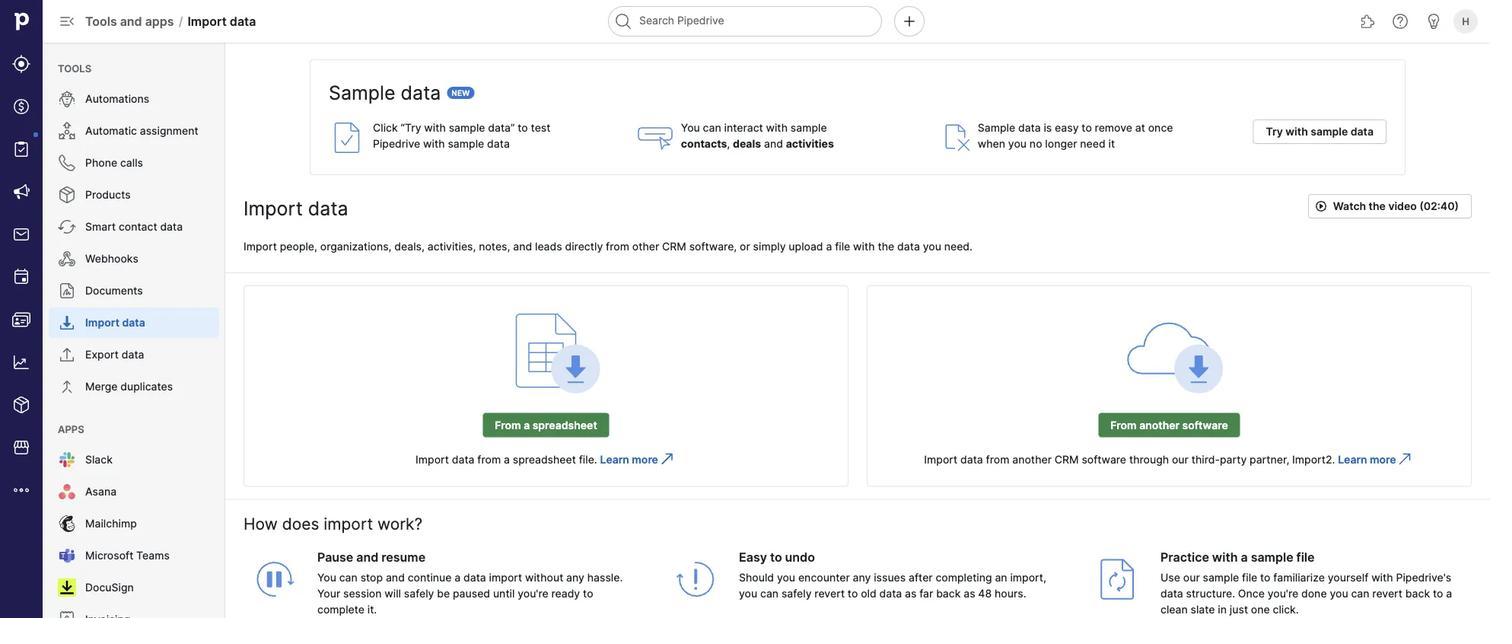 Task type: vqa. For each thing, say whether or not it's contained in the screenshot.
the relevant
no



Task type: describe. For each thing, give the bounding box(es) containing it.
try with sample data
[[1267, 125, 1374, 138]]

webhooks
[[85, 252, 139, 265]]

with right upload
[[854, 240, 875, 253]]

you're inside pause and resume you can stop and continue a data import without any hassle. your session will safely be paused until you're ready to complete it.
[[518, 587, 549, 600]]

2 as from the left
[[964, 587, 976, 600]]

activities
[[786, 137, 834, 150]]

when
[[978, 137, 1006, 150]]

automations link
[[49, 84, 219, 114]]

you inside pause and resume you can stop and continue a data import without any hassle. your session will safely be paused until you're ready to complete it.
[[318, 571, 336, 584]]

once
[[1149, 121, 1174, 134]]

automatic assignment
[[85, 124, 199, 137]]

ready
[[552, 587, 580, 600]]

completing
[[936, 571, 993, 584]]

watch
[[1334, 200, 1367, 213]]

insights image
[[12, 353, 30, 372]]

sample inside you can interact with sample contacts , deals and activities
[[791, 121, 827, 134]]

old
[[861, 587, 877, 600]]

with inside "button"
[[1286, 125, 1309, 138]]

without
[[525, 571, 564, 584]]

click.
[[1274, 603, 1300, 616]]

to down pipedrive's on the right
[[1434, 587, 1444, 600]]

from another software
[[1111, 419, 1229, 432]]

to left old
[[848, 587, 858, 600]]

no
[[1030, 137, 1043, 150]]

0 horizontal spatial the
[[878, 240, 895, 253]]

sample up familiarize
[[1252, 550, 1294, 565]]

and left leads
[[513, 240, 532, 253]]

to inside sample data is easy to remove at once when you no longer need it
[[1082, 121, 1092, 134]]

click
[[373, 121, 398, 134]]

you inside the practice with a sample file use our sample file to familiarize yourself with pipedrive's data structure. once you're done you can revert back to a clean slate in just one click.
[[1331, 587, 1349, 600]]

sales assistant image
[[1425, 12, 1444, 30]]

merge duplicates link
[[49, 372, 219, 402]]

export data link
[[49, 340, 219, 370]]

other
[[633, 240, 660, 253]]

software inside button
[[1183, 419, 1229, 432]]

color undefined image for automations
[[58, 90, 76, 108]]

phone
[[85, 156, 117, 169]]

sample for sample data is easy to remove at once when you no longer need it
[[978, 121, 1016, 134]]

docusign link
[[49, 573, 219, 603]]

with inside you can interact with sample contacts , deals and activities
[[766, 121, 788, 134]]

issues
[[874, 571, 906, 584]]

microsoft
[[85, 549, 133, 562]]

paused
[[453, 587, 490, 600]]

asana link
[[49, 477, 219, 507]]

Search Pipedrive field
[[608, 6, 883, 37]]

deals
[[733, 137, 762, 150]]

products link
[[49, 180, 219, 210]]

sample inside "button"
[[1311, 125, 1349, 138]]

1 vertical spatial crm
[[1055, 453, 1079, 466]]

can inside the practice with a sample file use our sample file to familiarize yourself with pipedrive's data structure. once you're done you can revert back to a clean slate in just one click.
[[1352, 587, 1370, 600]]

color primary image
[[1313, 200, 1331, 212]]

/
[[179, 14, 183, 29]]

color undefined image for phone calls
[[58, 154, 76, 172]]

products image
[[12, 396, 30, 414]]

one
[[1252, 603, 1271, 616]]

1 as from the left
[[905, 587, 917, 600]]

quick help image
[[1392, 12, 1410, 30]]

smart contact data link
[[49, 212, 219, 242]]

contacts image
[[12, 311, 30, 329]]

import inside "link"
[[85, 316, 120, 329]]

safely inside easy to undo should you encounter any issues after completing an import, you can safely revert to old data as far back as 48 hours.
[[782, 587, 812, 600]]

third-
[[1192, 453, 1221, 466]]

import,
[[1011, 571, 1047, 584]]

our inside the practice with a sample file use our sample file to familiarize yourself with pipedrive's data structure. once you're done you can revert back to a clean slate in just one click.
[[1184, 571, 1201, 584]]

clean
[[1161, 603, 1188, 616]]

,
[[727, 137, 730, 150]]

it.
[[368, 603, 377, 616]]

contact
[[119, 220, 157, 233]]

sample for sample data
[[329, 81, 396, 104]]

any inside easy to undo should you encounter any issues after completing an import, you can safely revert to old data as far back as 48 hours.
[[853, 571, 871, 584]]

0 vertical spatial crm
[[663, 240, 687, 253]]

to up once
[[1261, 571, 1271, 584]]

you inside you can interact with sample contacts , deals and activities
[[681, 121, 700, 134]]

with right yourself
[[1372, 571, 1394, 584]]

color undefined image for asana
[[58, 483, 76, 501]]

data inside click "try with sample data" to test pipedrive with sample data
[[487, 137, 510, 150]]

undo
[[785, 550, 815, 565]]

products
[[85, 188, 131, 201]]

done
[[1302, 587, 1328, 600]]

data inside the practice with a sample file use our sample file to familiarize yourself with pipedrive's data structure. once you're done you can revert back to a clean slate in just one click.
[[1161, 587, 1184, 600]]

video
[[1389, 200, 1418, 213]]

you left need.
[[923, 240, 942, 253]]

0 horizontal spatial file
[[835, 240, 851, 253]]

automations
[[85, 93, 149, 105]]

your
[[318, 587, 341, 600]]

be
[[437, 587, 450, 600]]

familiarize
[[1274, 571, 1326, 584]]

automatic
[[85, 124, 137, 137]]

documents
[[85, 284, 143, 297]]

you down undo
[[777, 571, 796, 584]]

back inside the practice with a sample file use our sample file to familiarize yourself with pipedrive's data structure. once you're done you can revert back to a clean slate in just one click.
[[1406, 587, 1431, 600]]

will
[[385, 587, 401, 600]]

h
[[1463, 15, 1470, 27]]

color undefined image for mailchimp
[[58, 515, 76, 533]]

does
[[282, 514, 319, 534]]

menu toggle image
[[58, 12, 76, 30]]

easy to undo should you encounter any issues after completing an import, you can safely revert to old data as far back as 48 hours.
[[739, 550, 1047, 600]]

easy
[[739, 550, 767, 565]]

data inside easy to undo should you encounter any issues after completing an import, you can safely revert to old data as far back as 48 hours.
[[880, 587, 902, 600]]

learn more link for import data from a spreadsheet file.
[[600, 450, 677, 468]]

sample down the 'new'
[[448, 137, 484, 150]]

tools and apps / import data
[[85, 14, 256, 29]]

is
[[1044, 121, 1053, 134]]

need
[[1081, 137, 1106, 150]]

export
[[85, 348, 119, 361]]

activities,
[[428, 240, 476, 253]]

interact
[[725, 121, 763, 134]]

import data link
[[49, 308, 219, 338]]

test
[[531, 121, 551, 134]]

or
[[740, 240, 751, 253]]

asana
[[85, 485, 117, 498]]

with right pipedrive
[[423, 137, 445, 150]]

with up structure. on the right of page
[[1213, 550, 1238, 565]]

contacts
[[681, 137, 727, 150]]

any inside pause and resume you can stop and continue a data import without any hassle. your session will safely be paused until you're ready to complete it.
[[567, 571, 585, 584]]

color undefined image for microsoft teams
[[58, 547, 76, 565]]

mailchimp link
[[49, 509, 219, 539]]

import data from a spreadsheet file.
[[416, 453, 597, 466]]

directly
[[565, 240, 603, 253]]

import inside pause and resume you can stop and continue a data import without any hassle. your session will safely be paused until you're ready to complete it.
[[489, 571, 522, 584]]

duplicates
[[121, 380, 173, 393]]

from for import data from another crm software through our third-party partner, import2.
[[987, 453, 1010, 466]]

0 horizontal spatial another
[[1013, 453, 1052, 466]]

it
[[1109, 137, 1116, 150]]

teams
[[136, 549, 170, 562]]

leads image
[[12, 55, 30, 73]]

pipedrive's
[[1397, 571, 1452, 584]]

to inside click "try with sample data" to test pipedrive with sample data
[[518, 121, 528, 134]]

resume
[[382, 550, 426, 565]]

safely inside pause and resume you can stop and continue a data import without any hassle. your session will safely be paused until you're ready to complete it.
[[404, 587, 434, 600]]

campaigns image
[[12, 183, 30, 201]]



Task type: locate. For each thing, give the bounding box(es) containing it.
and right deals at the top of page
[[764, 137, 783, 150]]

with right "try
[[424, 121, 446, 134]]

color undefined image for products
[[58, 186, 76, 204]]

you down yourself
[[1331, 587, 1349, 600]]

you inside sample data is easy to remove at once when you no longer need it
[[1009, 137, 1027, 150]]

color undefined image inside phone calls link
[[58, 154, 76, 172]]

learn more link right "import2."
[[1339, 450, 1415, 468]]

from for from a spreadsheet
[[495, 419, 521, 432]]

0 vertical spatial you
[[681, 121, 700, 134]]

color undefined image inside docusign link
[[58, 579, 76, 597]]

use
[[1161, 571, 1181, 584]]

learn more for import data from a spreadsheet file.
[[600, 453, 659, 466]]

color undefined image inside mailchimp 'link'
[[58, 515, 76, 533]]

safely down encounter
[[782, 587, 812, 600]]

learn more right file.
[[600, 453, 659, 466]]

learn
[[600, 453, 630, 466], [1339, 453, 1368, 466]]

1 horizontal spatial learn
[[1339, 453, 1368, 466]]

11 color undefined image from the top
[[58, 611, 76, 618]]

1 more from the left
[[632, 453, 659, 466]]

from up import data from another crm software through our third-party partner, import2.
[[1111, 419, 1137, 432]]

1 horizontal spatial from
[[1111, 419, 1137, 432]]

after
[[909, 571, 933, 584]]

sample up when
[[978, 121, 1016, 134]]

color undefined image down apps
[[58, 451, 76, 469]]

from for import data from a spreadsheet file.
[[478, 453, 501, 466]]

2 more from the left
[[1371, 453, 1397, 466]]

learn more link for import data from another crm software through our third-party partner, import2.
[[1339, 450, 1415, 468]]

sample data
[[329, 81, 441, 104]]

color undefined image left export
[[58, 346, 76, 364]]

sample right try at the right top of the page
[[1311, 125, 1349, 138]]

1 back from the left
[[937, 587, 961, 600]]

sales inbox image
[[12, 225, 30, 244]]

0 horizontal spatial back
[[937, 587, 961, 600]]

once
[[1239, 587, 1265, 600]]

color undefined image left documents
[[58, 282, 76, 300]]

party
[[1221, 453, 1247, 466]]

color undefined image for automatic assignment
[[58, 122, 76, 140]]

1 horizontal spatial another
[[1140, 419, 1180, 432]]

new
[[452, 88, 470, 97]]

color undefined image inside asana link
[[58, 483, 76, 501]]

tools for tools
[[58, 62, 91, 74]]

color undefined image inside 'import data' "link"
[[58, 314, 76, 332]]

leads
[[535, 240, 562, 253]]

color undefined image for documents
[[58, 282, 76, 300]]

sample
[[329, 81, 396, 104], [978, 121, 1016, 134]]

software,
[[690, 240, 737, 253]]

color link image
[[1397, 450, 1415, 468]]

you up your
[[318, 571, 336, 584]]

0 vertical spatial another
[[1140, 419, 1180, 432]]

1 horizontal spatial more
[[1371, 453, 1397, 466]]

10 color undefined image from the top
[[58, 579, 76, 597]]

sample data is easy to remove at once when you no longer need it
[[978, 121, 1174, 150]]

with right try at the right top of the page
[[1286, 125, 1309, 138]]

2 learn from the left
[[1339, 453, 1368, 466]]

2 you're from the left
[[1268, 587, 1299, 600]]

0 vertical spatial spreadsheet
[[533, 419, 598, 432]]

1 vertical spatial sample
[[978, 121, 1016, 134]]

and inside you can interact with sample contacts , deals and activities
[[764, 137, 783, 150]]

data inside "link"
[[122, 316, 145, 329]]

phone calls
[[85, 156, 143, 169]]

sample up activities
[[791, 121, 827, 134]]

more image
[[12, 481, 30, 500]]

data inside sample data is easy to remove at once when you no longer need it
[[1019, 121, 1041, 134]]

2 color undefined image from the top
[[58, 122, 76, 140]]

1 revert from the left
[[815, 587, 845, 600]]

can down should
[[761, 587, 779, 600]]

color undefined image for merge duplicates
[[58, 378, 76, 396]]

documents link
[[49, 276, 219, 306]]

color undefined image left webhooks
[[58, 250, 76, 268]]

2 horizontal spatial from
[[987, 453, 1010, 466]]

learn more link right file.
[[600, 450, 677, 468]]

learn more for import data from another crm software through our third-party partner, import2.
[[1339, 453, 1397, 466]]

a inside pause and resume you can stop and continue a data import without any hassle. your session will safely be paused until you're ready to complete it.
[[455, 571, 461, 584]]

you're inside the practice with a sample file use our sample file to familiarize yourself with pipedrive's data structure. once you're done you can revert back to a clean slate in just one click.
[[1268, 587, 1299, 600]]

the left video on the right
[[1369, 200, 1387, 213]]

deals,
[[395, 240, 425, 253]]

software
[[1183, 419, 1229, 432], [1082, 453, 1127, 466]]

1 learn more from the left
[[600, 453, 659, 466]]

color undefined image inside automations link
[[58, 90, 76, 108]]

with right the interact on the top
[[766, 121, 788, 134]]

try
[[1267, 125, 1284, 138]]

encounter
[[799, 571, 850, 584]]

3 color undefined image from the top
[[58, 154, 76, 172]]

back down pipedrive's on the right
[[1406, 587, 1431, 600]]

file.
[[579, 453, 597, 466]]

data
[[230, 14, 256, 29], [401, 81, 441, 104], [1019, 121, 1041, 134], [1351, 125, 1374, 138], [487, 137, 510, 150], [308, 197, 348, 220], [160, 220, 183, 233], [898, 240, 920, 253], [122, 316, 145, 329], [122, 348, 144, 361], [452, 453, 475, 466], [961, 453, 984, 466], [464, 571, 486, 584], [880, 587, 902, 600], [1161, 587, 1184, 600]]

learn more right "import2."
[[1339, 453, 1397, 466]]

watch the video (02:40)
[[1334, 200, 1460, 213]]

complete
[[318, 603, 365, 616]]

revert down pipedrive's on the right
[[1373, 587, 1403, 600]]

you're up click. on the right
[[1268, 587, 1299, 600]]

file
[[835, 240, 851, 253], [1297, 550, 1315, 565], [1243, 571, 1258, 584]]

data inside pause and resume you can stop and continue a data import without any hassle. your session will safely be paused until you're ready to complete it.
[[464, 571, 486, 584]]

just
[[1230, 603, 1249, 616]]

an
[[996, 571, 1008, 584]]

a up once
[[1241, 550, 1249, 565]]

more right file.
[[632, 453, 659, 466]]

1 vertical spatial another
[[1013, 453, 1052, 466]]

8 color undefined image from the top
[[58, 378, 76, 396]]

to right ready
[[583, 587, 594, 600]]

7 color undefined image from the top
[[58, 346, 76, 364]]

(02:40)
[[1420, 200, 1460, 213]]

color undefined image down docusign link
[[58, 611, 76, 618]]

import
[[324, 514, 373, 534], [489, 571, 522, 584]]

0 horizontal spatial import data
[[85, 316, 145, 329]]

stop
[[361, 571, 383, 584]]

1 horizontal spatial you
[[681, 121, 700, 134]]

color undefined image for slack
[[58, 451, 76, 469]]

session
[[343, 587, 382, 600]]

0 vertical spatial sample
[[329, 81, 396, 104]]

1 vertical spatial our
[[1184, 571, 1201, 584]]

2 back from the left
[[1406, 587, 1431, 600]]

tools for tools and apps / import data
[[85, 14, 117, 29]]

2 learn more link from the left
[[1339, 450, 1415, 468]]

2 from from the left
[[1111, 419, 1137, 432]]

marketplace image
[[12, 439, 30, 457]]

color undefined image right contacts image
[[58, 314, 76, 332]]

to
[[518, 121, 528, 134], [1082, 121, 1092, 134], [770, 550, 782, 565], [1261, 571, 1271, 584], [583, 587, 594, 600], [848, 587, 858, 600], [1434, 587, 1444, 600]]

to right easy
[[770, 550, 782, 565]]

1 from from the left
[[495, 419, 521, 432]]

color undefined image for import data
[[58, 314, 76, 332]]

sample left the data"
[[449, 121, 485, 134]]

slack link
[[49, 445, 219, 475]]

from up import data from a spreadsheet file.
[[495, 419, 521, 432]]

the left need.
[[878, 240, 895, 253]]

1 horizontal spatial software
[[1183, 419, 1229, 432]]

1 color undefined image from the top
[[58, 90, 76, 108]]

1 vertical spatial the
[[878, 240, 895, 253]]

import data inside "link"
[[85, 316, 145, 329]]

more right "import2."
[[1371, 453, 1397, 466]]

0 horizontal spatial any
[[567, 571, 585, 584]]

import data up the export data
[[85, 316, 145, 329]]

pipedrive
[[373, 137, 421, 150]]

sample up click
[[329, 81, 396, 104]]

you up contacts
[[681, 121, 700, 134]]

sample up structure. on the right of page
[[1203, 571, 1240, 584]]

1 horizontal spatial safely
[[782, 587, 812, 600]]

color undefined image left automatic
[[58, 122, 76, 140]]

from for from another software
[[1111, 419, 1137, 432]]

any
[[567, 571, 585, 584], [853, 571, 871, 584]]

6 color undefined image from the top
[[58, 314, 76, 332]]

revert inside the practice with a sample file use our sample file to familiarize yourself with pipedrive's data structure. once you're done you can revert back to a clean slate in just one click.
[[1373, 587, 1403, 600]]

structure.
[[1187, 587, 1236, 600]]

practice with a sample file use our sample file to familiarize yourself with pipedrive's data structure. once you're done you can revert back to a clean slate in just one click.
[[1161, 550, 1453, 616]]

can down yourself
[[1352, 587, 1370, 600]]

spreadsheet down the from a spreadsheet
[[513, 453, 576, 466]]

1 vertical spatial tools
[[58, 62, 91, 74]]

back inside easy to undo should you encounter any issues after completing an import, you can safely revert to old data as far back as 48 hours.
[[937, 587, 961, 600]]

to inside pause and resume you can stop and continue a data import without any hassle. your session will safely be paused until you're ready to complete it.
[[583, 587, 594, 600]]

longer
[[1046, 137, 1078, 150]]

0 vertical spatial import
[[324, 514, 373, 534]]

0 horizontal spatial learn
[[600, 453, 630, 466]]

0 horizontal spatial you're
[[518, 587, 549, 600]]

back
[[937, 587, 961, 600], [1406, 587, 1431, 600]]

1 horizontal spatial the
[[1369, 200, 1387, 213]]

0 horizontal spatial as
[[905, 587, 917, 600]]

2 horizontal spatial file
[[1297, 550, 1315, 565]]

0 vertical spatial software
[[1183, 419, 1229, 432]]

another inside button
[[1140, 419, 1180, 432]]

software up third-
[[1183, 419, 1229, 432]]

and up stop
[[357, 550, 379, 565]]

tools down "menu toggle" icon
[[58, 62, 91, 74]]

0 horizontal spatial you
[[318, 571, 336, 584]]

1 vertical spatial import
[[489, 571, 522, 584]]

import2.
[[1293, 453, 1336, 466]]

1 learn from the left
[[600, 453, 630, 466]]

organizations,
[[320, 240, 392, 253]]

1 learn more link from the left
[[600, 450, 677, 468]]

import up until
[[489, 571, 522, 584]]

"try
[[401, 121, 421, 134]]

color undefined image inside products link
[[58, 186, 76, 204]]

spreadsheet inside from a spreadsheet button
[[533, 419, 598, 432]]

pause and resume you can stop and continue a data import without any hassle. your session will safely be paused until you're ready to complete it.
[[318, 550, 623, 616]]

color undefined image left docusign
[[58, 579, 76, 597]]

0 horizontal spatial sample
[[329, 81, 396, 104]]

through
[[1130, 453, 1170, 466]]

1 any from the left
[[567, 571, 585, 584]]

tools right "menu toggle" icon
[[85, 14, 117, 29]]

webhooks link
[[49, 244, 219, 274]]

0 horizontal spatial import
[[324, 514, 373, 534]]

sample inside sample data is easy to remove at once when you no longer need it
[[978, 121, 1016, 134]]

deals image
[[12, 97, 30, 116]]

import data menu item
[[43, 308, 225, 338]]

import data
[[244, 197, 348, 220], [85, 316, 145, 329]]

import people, organizations, deals, activities, notes, and leads directly from other crm software, or simply upload a file with the data you need.
[[244, 240, 973, 253]]

our right use
[[1184, 571, 1201, 584]]

menu containing automations
[[43, 43, 225, 618]]

1 horizontal spatial learn more
[[1339, 453, 1397, 466]]

assignment
[[140, 124, 199, 137]]

color undefined image inside automatic assignment link
[[58, 122, 76, 140]]

color undefined image inside documents link
[[58, 282, 76, 300]]

hours.
[[995, 587, 1027, 600]]

continue
[[408, 571, 452, 584]]

0 vertical spatial import data
[[244, 197, 348, 220]]

2 vertical spatial file
[[1243, 571, 1258, 584]]

learn for import data from another crm software through our third-party partner, import2.
[[1339, 453, 1368, 466]]

to left the test
[[518, 121, 528, 134]]

0 horizontal spatial learn more link
[[600, 450, 677, 468]]

color undefined image inside merge duplicates link
[[58, 378, 76, 396]]

1 horizontal spatial any
[[853, 571, 871, 584]]

phone calls link
[[49, 148, 219, 178]]

2 any from the left
[[853, 571, 871, 584]]

0 vertical spatial the
[[1369, 200, 1387, 213]]

color undefined image left merge
[[58, 378, 76, 396]]

0 horizontal spatial from
[[478, 453, 501, 466]]

quick add image
[[901, 12, 919, 30]]

merge
[[85, 380, 118, 393]]

you left no
[[1009, 137, 1027, 150]]

1 vertical spatial software
[[1082, 453, 1127, 466]]

2 revert from the left
[[1373, 587, 1403, 600]]

a up import data from a spreadsheet file.
[[524, 419, 530, 432]]

color undefined image left phone on the top left of page
[[58, 154, 76, 172]]

any up ready
[[567, 571, 585, 584]]

you down should
[[739, 587, 758, 600]]

you can interact with sample contacts , deals and activities
[[681, 121, 834, 150]]

1 horizontal spatial back
[[1406, 587, 1431, 600]]

1 horizontal spatial sample
[[978, 121, 1016, 134]]

with
[[424, 121, 446, 134], [766, 121, 788, 134], [1286, 125, 1309, 138], [423, 137, 445, 150], [854, 240, 875, 253], [1213, 550, 1238, 565], [1372, 571, 1394, 584]]

0 horizontal spatial crm
[[663, 240, 687, 253]]

5 color undefined image from the top
[[58, 250, 76, 268]]

safely down continue
[[404, 587, 434, 600]]

pause
[[318, 550, 354, 565]]

1 horizontal spatial revert
[[1373, 587, 1403, 600]]

as left far
[[905, 587, 917, 600]]

4 color undefined image from the top
[[58, 186, 76, 204]]

and left apps
[[120, 14, 142, 29]]

color undefined image
[[12, 140, 30, 158], [58, 218, 76, 236], [58, 282, 76, 300], [58, 451, 76, 469], [58, 515, 76, 533], [58, 547, 76, 565]]

mailchimp
[[85, 517, 137, 530]]

hassle.
[[588, 571, 623, 584]]

a
[[826, 240, 833, 253], [524, 419, 530, 432], [504, 453, 510, 466], [1241, 550, 1249, 565], [455, 571, 461, 584], [1447, 587, 1453, 600]]

1 horizontal spatial crm
[[1055, 453, 1079, 466]]

color undefined image left products
[[58, 186, 76, 204]]

1 you're from the left
[[518, 587, 549, 600]]

smart contact data
[[85, 220, 183, 233]]

more
[[632, 453, 659, 466], [1371, 453, 1397, 466]]

merge duplicates
[[85, 380, 173, 393]]

apps
[[145, 14, 174, 29]]

file up familiarize
[[1297, 550, 1315, 565]]

2 learn more from the left
[[1339, 453, 1397, 466]]

1 vertical spatial spreadsheet
[[513, 453, 576, 466]]

color undefined image inside smart contact data link
[[58, 218, 76, 236]]

learn right "import2."
[[1339, 453, 1368, 466]]

our left third-
[[1173, 453, 1189, 466]]

work?
[[378, 514, 423, 534]]

0 horizontal spatial from
[[495, 419, 521, 432]]

can inside easy to undo should you encounter any issues after completing an import, you can safely revert to old data as far back as 48 hours.
[[761, 587, 779, 600]]

how does import work?
[[244, 514, 423, 534]]

can up contacts
[[703, 121, 722, 134]]

file up once
[[1243, 571, 1258, 584]]

yourself
[[1328, 571, 1369, 584]]

0 horizontal spatial learn more
[[600, 453, 659, 466]]

a inside from a spreadsheet button
[[524, 419, 530, 432]]

0 horizontal spatial safely
[[404, 587, 434, 600]]

1 horizontal spatial you're
[[1268, 587, 1299, 600]]

color undefined image
[[58, 90, 76, 108], [58, 122, 76, 140], [58, 154, 76, 172], [58, 186, 76, 204], [58, 250, 76, 268], [58, 314, 76, 332], [58, 346, 76, 364], [58, 378, 76, 396], [58, 483, 76, 501], [58, 579, 76, 597], [58, 611, 76, 618]]

color undefined image left smart
[[58, 218, 76, 236]]

color undefined image left asana
[[58, 483, 76, 501]]

color undefined image right deals 'image'
[[58, 90, 76, 108]]

color undefined image inside the export data link
[[58, 346, 76, 364]]

1 horizontal spatial from
[[606, 240, 630, 253]]

0 horizontal spatial more
[[632, 453, 659, 466]]

home image
[[10, 10, 33, 33]]

48
[[979, 587, 992, 600]]

0 horizontal spatial software
[[1082, 453, 1127, 466]]

0 horizontal spatial revert
[[815, 587, 845, 600]]

color undefined image for docusign
[[58, 579, 76, 597]]

1 safely from the left
[[404, 587, 434, 600]]

2 safely from the left
[[782, 587, 812, 600]]

color undefined image inside microsoft teams link
[[58, 547, 76, 565]]

1 horizontal spatial import data
[[244, 197, 348, 220]]

docusign
[[85, 581, 134, 594]]

spreadsheet up file.
[[533, 419, 598, 432]]

1 horizontal spatial import
[[489, 571, 522, 584]]

0 vertical spatial our
[[1173, 453, 1189, 466]]

learn right file.
[[600, 453, 630, 466]]

you're down without on the bottom
[[518, 587, 549, 600]]

from a spreadsheet button
[[483, 413, 610, 437]]

color undefined image inside "webhooks" link
[[58, 250, 76, 268]]

color link image
[[659, 450, 677, 468]]

1 vertical spatial import data
[[85, 316, 145, 329]]

color undefined image left mailchimp
[[58, 515, 76, 533]]

and up will at left
[[386, 571, 405, 584]]

import up pause
[[324, 514, 373, 534]]

revert inside easy to undo should you encounter any issues after completing an import, you can safely revert to old data as far back as 48 hours.
[[815, 587, 845, 600]]

0 vertical spatial file
[[835, 240, 851, 253]]

a up paused
[[455, 571, 461, 584]]

remove
[[1095, 121, 1133, 134]]

color undefined image up campaigns image
[[12, 140, 30, 158]]

color undefined image inside slack link
[[58, 451, 76, 469]]

to up need
[[1082, 121, 1092, 134]]

import data up people,
[[244, 197, 348, 220]]

can up session
[[339, 571, 358, 584]]

0 vertical spatial tools
[[85, 14, 117, 29]]

1 horizontal spatial file
[[1243, 571, 1258, 584]]

learn for import data from a spreadsheet file.
[[600, 453, 630, 466]]

far
[[920, 587, 934, 600]]

color undefined image for webhooks
[[58, 250, 76, 268]]

color undefined image left "microsoft"
[[58, 547, 76, 565]]

any up old
[[853, 571, 871, 584]]

data inside "button"
[[1351, 125, 1374, 138]]

a down pipedrive's on the right
[[1447, 587, 1453, 600]]

more for import data from a spreadsheet file.
[[632, 453, 659, 466]]

easy
[[1055, 121, 1079, 134]]

learn more link
[[600, 450, 677, 468], [1339, 450, 1415, 468]]

can inside pause and resume you can stop and continue a data import without any hassle. your session will safely be paused until you're ready to complete it.
[[339, 571, 358, 584]]

can
[[703, 121, 722, 134], [339, 571, 358, 584], [761, 587, 779, 600], [1352, 587, 1370, 600]]

back right far
[[937, 587, 961, 600]]

more for import data from another crm software through our third-party partner, import2.
[[1371, 453, 1397, 466]]

activities image
[[12, 268, 30, 286]]

1 horizontal spatial learn more link
[[1339, 450, 1415, 468]]

software left through
[[1082, 453, 1127, 466]]

apps
[[58, 423, 84, 435]]

microsoft teams link
[[49, 541, 219, 571]]

1 vertical spatial file
[[1297, 550, 1315, 565]]

a right upload
[[826, 240, 833, 253]]

as left 48 at the right bottom of page
[[964, 587, 976, 600]]

menu
[[0, 0, 43, 618], [43, 43, 225, 618]]

our
[[1173, 453, 1189, 466], [1184, 571, 1201, 584]]

revert down encounter
[[815, 587, 845, 600]]

slate
[[1191, 603, 1216, 616]]

upload
[[789, 240, 824, 253]]

color undefined image for export data
[[58, 346, 76, 364]]

1 horizontal spatial as
[[964, 587, 976, 600]]

file right upload
[[835, 240, 851, 253]]

1 vertical spatial you
[[318, 571, 336, 584]]

can inside you can interact with sample contacts , deals and activities
[[703, 121, 722, 134]]

a down from a spreadsheet button
[[504, 453, 510, 466]]

color undefined image for smart contact data
[[58, 218, 76, 236]]

click "try with sample data" to test pipedrive with sample data
[[373, 121, 551, 150]]

9 color undefined image from the top
[[58, 483, 76, 501]]

calls
[[120, 156, 143, 169]]



